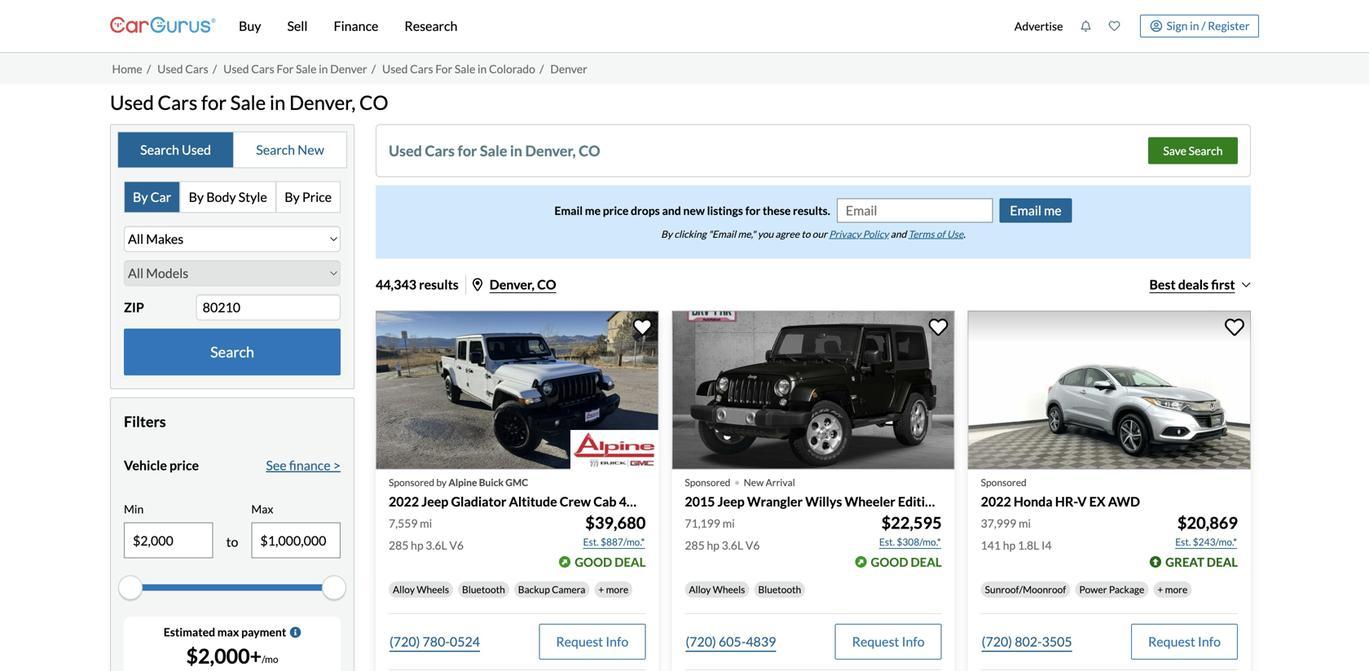 Task type: describe. For each thing, give the bounding box(es) containing it.
sponsored for by
[[389, 477, 434, 489]]

Min text field
[[125, 524, 212, 558]]

4wd inside sponsored by alpine buick gmc 2022 jeep gladiator altitude crew cab 4wd
[[619, 494, 650, 510]]

search used
[[140, 142, 211, 158]]

honda
[[1014, 494, 1053, 510]]

finance
[[289, 457, 331, 473]]

alloy wheels for by
[[393, 584, 449, 596]]

1 vertical spatial price
[[169, 457, 199, 473]]

save search
[[1163, 144, 1223, 158]]

sign in / register link
[[1140, 15, 1259, 37]]

search right the save
[[1189, 144, 1223, 158]]

sponsored by alpine buick gmc 2022 jeep gladiator altitude crew cab 4wd
[[389, 477, 650, 510]]

max
[[251, 502, 273, 516]]

1.8l
[[1018, 539, 1039, 552]]

in inside 'link'
[[1190, 19, 1199, 32]]

2022 inside sponsored by alpine buick gmc 2022 jeep gladiator altitude crew cab 4wd
[[389, 494, 419, 510]]

deal for ·
[[911, 555, 942, 570]]

sign in / register menu item
[[1129, 15, 1259, 37]]

research
[[405, 18, 457, 34]]

see
[[266, 457, 287, 473]]

3.6l for by
[[426, 539, 447, 552]]

by left clicking
[[661, 228, 672, 240]]

open notifications image
[[1080, 20, 1092, 32]]

3 deal from the left
[[1207, 555, 1238, 570]]

cab
[[593, 494, 616, 510]]

denver, co
[[490, 276, 556, 292]]

est. inside $20,869 est. $243/mo.*
[[1175, 536, 1191, 548]]

altitude
[[509, 494, 557, 510]]

7,559
[[389, 517, 418, 530]]

save
[[1163, 144, 1186, 158]]

by for by price
[[285, 189, 300, 205]]

(720) for alpine buick gmc
[[390, 634, 420, 650]]

$20,869 est. $243/mo.*
[[1175, 513, 1238, 548]]

you
[[758, 228, 773, 240]]

by body style tab
[[181, 182, 276, 212]]

menu containing sign in / register
[[1006, 3, 1259, 49]]

3 request info button from the left
[[1131, 624, 1238, 660]]

advertise link
[[1006, 3, 1072, 49]]

2 denver from the left
[[550, 62, 587, 76]]

crew
[[560, 494, 591, 510]]

7,559 mi 285 hp 3.6l v6
[[389, 517, 464, 552]]

used cars for sale in colorado link
[[382, 62, 535, 76]]

(720) for ·
[[686, 634, 716, 650]]

802-
[[1015, 634, 1042, 650]]

silver 2022 honda hr-v ex awd suv / crossover all-wheel drive automatic image
[[968, 311, 1251, 470]]

wheeler
[[845, 494, 895, 510]]

good for alpine buick gmc
[[575, 555, 612, 570]]

by car tab
[[125, 182, 181, 212]]

search used tab
[[118, 132, 234, 167]]

privacy
[[829, 228, 861, 240]]

·
[[734, 467, 740, 496]]

1 + from the left
[[598, 584, 604, 596]]

filters
[[124, 413, 166, 431]]

est. $243/mo.* button
[[1174, 534, 1238, 550]]

alloy wheels for ·
[[689, 584, 745, 596]]

.
[[963, 228, 966, 240]]

0 vertical spatial and
[[662, 204, 681, 217]]

price
[[302, 189, 332, 205]]

hp for alpine buick gmc
[[411, 539, 423, 552]]

by price
[[285, 189, 332, 205]]

power
[[1079, 584, 1107, 596]]

wrangler
[[747, 494, 803, 510]]

1 denver from the left
[[330, 62, 367, 76]]

zip
[[124, 299, 144, 315]]

(720) 605-4839 button
[[685, 624, 777, 660]]

44,343 results
[[376, 276, 459, 292]]

sponsored for ·
[[685, 477, 730, 489]]

est. for alpine buick gmc
[[583, 536, 599, 548]]

request for alpine buick gmc
[[556, 634, 603, 650]]

email me
[[1010, 202, 1062, 218]]

3 request from the left
[[1148, 634, 1195, 650]]

by for by body style
[[189, 189, 204, 205]]

power package
[[1079, 584, 1144, 596]]

0524
[[450, 634, 480, 650]]

buy button
[[226, 0, 274, 52]]

hp inside 37,999 mi 141 hp 1.8l i4
[[1003, 539, 1016, 552]]

mi for ·
[[723, 517, 735, 530]]

0 vertical spatial price
[[603, 204, 629, 217]]

gmc
[[505, 477, 528, 489]]

285 for ·
[[685, 539, 705, 552]]

$22,595
[[881, 513, 942, 533]]

"email
[[708, 228, 736, 240]]

request info for alpine buick gmc
[[556, 634, 629, 650]]

arrival
[[766, 477, 795, 489]]

new inside sponsored · new arrival 2015 jeep wrangler willys wheeler edition 4wd
[[744, 477, 764, 489]]

by for by car
[[133, 189, 148, 205]]

1 horizontal spatial and
[[891, 228, 906, 240]]

3 request info from the left
[[1148, 634, 1221, 650]]

1 vertical spatial denver,
[[525, 142, 576, 160]]

estimated
[[164, 626, 215, 639]]

user icon image
[[1150, 20, 1162, 32]]

min
[[124, 502, 144, 516]]

new inside tab
[[298, 142, 324, 158]]

/ right used cars link
[[213, 62, 217, 76]]

email me price drops and new listings for these results.
[[554, 204, 830, 217]]

(720) 605-4839
[[686, 634, 776, 650]]

by body style
[[189, 189, 267, 205]]

save search button
[[1148, 137, 1238, 164]]

new
[[683, 204, 705, 217]]

71,199
[[685, 517, 720, 530]]

request info button for alpine buick gmc
[[539, 624, 646, 660]]

used cars link
[[157, 62, 208, 76]]

estimated max payment
[[164, 626, 286, 639]]

/mo
[[262, 654, 278, 665]]

2 vertical spatial co
[[537, 276, 556, 292]]

1 horizontal spatial used cars for sale in denver, co
[[389, 142, 600, 160]]

advertise
[[1014, 19, 1063, 33]]

3 info from the left
[[1198, 634, 1221, 650]]

terms
[[908, 228, 934, 240]]

0 vertical spatial denver,
[[289, 91, 356, 114]]

$308/mo.*
[[897, 536, 941, 548]]

vehicle
[[124, 457, 167, 473]]

0 horizontal spatial co
[[359, 91, 388, 114]]

hp for ·
[[707, 539, 719, 552]]

backup camera
[[518, 584, 585, 596]]

home / used cars / used cars for sale in denver / used cars for sale in colorado / denver
[[112, 62, 587, 76]]

by
[[436, 477, 447, 489]]

$39,680 est. $887/mo.*
[[583, 513, 646, 548]]

policy
[[863, 228, 889, 240]]

good deal for alpine buick gmc
[[575, 555, 646, 570]]

285 for by
[[389, 539, 409, 552]]

jeep inside sponsored by alpine buick gmc 2022 jeep gladiator altitude crew cab 4wd
[[421, 494, 448, 510]]

$22,595 est. $308/mo.*
[[879, 513, 942, 548]]

mi for by
[[420, 517, 432, 530]]

results.
[[793, 204, 830, 217]]

v6 for ·
[[745, 539, 760, 552]]

by car
[[133, 189, 171, 205]]

v6 for alpine buick gmc
[[449, 539, 464, 552]]

email for email me price drops and new listings for these results.
[[554, 204, 583, 217]]



Task type: locate. For each thing, give the bounding box(es) containing it.
wheels for by
[[417, 584, 449, 596]]

search up style at left top
[[256, 142, 295, 158]]

tab list containing by car
[[124, 181, 341, 213]]

0 horizontal spatial good
[[575, 555, 612, 570]]

0 horizontal spatial email
[[554, 204, 583, 217]]

0 horizontal spatial request info button
[[539, 624, 646, 660]]

2 est. from the left
[[879, 536, 895, 548]]

4wd up the $39,680
[[619, 494, 650, 510]]

1 vertical spatial tab list
[[124, 181, 341, 213]]

wheels for ·
[[713, 584, 745, 596]]

3.6l for ·
[[722, 539, 743, 552]]

mi inside 37,999 mi 141 hp 1.8l i4
[[1019, 517, 1031, 530]]

4wd inside sponsored · new arrival 2015 jeep wrangler willys wheeler edition 4wd
[[942, 494, 973, 510]]

/ left register
[[1201, 19, 1206, 32]]

hr-
[[1055, 494, 1077, 510]]

3 (720) from the left
[[982, 634, 1012, 650]]

1 v6 from the left
[[449, 539, 464, 552]]

edition
[[898, 494, 940, 510]]

4wd
[[619, 494, 650, 510], [942, 494, 973, 510]]

0 vertical spatial co
[[359, 91, 388, 114]]

ex
[[1089, 494, 1106, 510]]

jeep inside sponsored · new arrival 2015 jeep wrangler willys wheeler edition 4wd
[[718, 494, 745, 510]]

more down "est. $887/mo.*" button
[[606, 584, 628, 596]]

2 horizontal spatial request info button
[[1131, 624, 1238, 660]]

2022 inside sponsored 2022 honda hr-v ex awd
[[981, 494, 1011, 510]]

2 horizontal spatial request
[[1148, 634, 1195, 650]]

0 horizontal spatial info
[[606, 634, 629, 650]]

bluetooth for alpine buick gmc
[[462, 584, 505, 596]]

3505
[[1042, 634, 1072, 650]]

2 wheels from the left
[[713, 584, 745, 596]]

request info button for ·
[[835, 624, 942, 660]]

backup
[[518, 584, 550, 596]]

+ right camera
[[598, 584, 604, 596]]

(720) 780-0524
[[390, 634, 480, 650]]

/ right the colorado
[[540, 62, 544, 76]]

2 horizontal spatial deal
[[1207, 555, 1238, 570]]

0 horizontal spatial mi
[[420, 517, 432, 530]]

1 2022 from the left
[[389, 494, 419, 510]]

0 horizontal spatial bluetooth
[[462, 584, 505, 596]]

1 mi from the left
[[420, 517, 432, 530]]

0 horizontal spatial to
[[226, 534, 238, 550]]

0 horizontal spatial 285
[[389, 539, 409, 552]]

1 alloy from the left
[[393, 584, 415, 596]]

search new
[[256, 142, 324, 158]]

2 horizontal spatial sponsored
[[981, 477, 1027, 489]]

sunroof/moonroof
[[985, 584, 1066, 596]]

1 horizontal spatial sponsored
[[685, 477, 730, 489]]

2 hp from the left
[[707, 539, 719, 552]]

privacy policy link
[[829, 228, 889, 240]]

v6 down gladiator at left bottom
[[449, 539, 464, 552]]

0 vertical spatial tab list
[[117, 131, 347, 168]]

141
[[981, 539, 1001, 552]]

0 horizontal spatial and
[[662, 204, 681, 217]]

0 horizontal spatial v6
[[449, 539, 464, 552]]

hp down 7,559
[[411, 539, 423, 552]]

by price tab
[[276, 182, 340, 212]]

est. $308/mo.* button
[[878, 534, 942, 550]]

0 horizontal spatial hp
[[411, 539, 423, 552]]

jeep
[[421, 494, 448, 510], [718, 494, 745, 510]]

0 horizontal spatial request info
[[556, 634, 629, 650]]

2 horizontal spatial for
[[745, 204, 760, 217]]

hp inside 71,199 mi 285 hp 3.6l v6
[[707, 539, 719, 552]]

$39,680
[[585, 513, 646, 533]]

max
[[217, 626, 239, 639]]

2 alloy wheels from the left
[[689, 584, 745, 596]]

780-
[[423, 634, 450, 650]]

1 horizontal spatial bluetooth
[[758, 584, 801, 596]]

2 v6 from the left
[[745, 539, 760, 552]]

1 horizontal spatial deal
[[911, 555, 942, 570]]

2015
[[685, 494, 715, 510]]

1 more from the left
[[606, 584, 628, 596]]

0 vertical spatial used cars for sale in denver, co
[[110, 91, 388, 114]]

1 horizontal spatial alloy
[[689, 584, 711, 596]]

me inside button
[[1044, 202, 1062, 218]]

2 (720) from the left
[[686, 634, 716, 650]]

1 vertical spatial used cars for sale in denver, co
[[389, 142, 600, 160]]

0 vertical spatial new
[[298, 142, 324, 158]]

2 alloy from the left
[[689, 584, 711, 596]]

1 horizontal spatial price
[[603, 204, 629, 217]]

2 horizontal spatial mi
[[1019, 517, 1031, 530]]

and
[[662, 204, 681, 217], [891, 228, 906, 240]]

/ right the home
[[147, 62, 151, 76]]

1 horizontal spatial (720)
[[686, 634, 716, 650]]

1 horizontal spatial more
[[1165, 584, 1188, 596]]

search for search new
[[256, 142, 295, 158]]

sponsored for 2022
[[981, 477, 1027, 489]]

denver right the colorado
[[550, 62, 587, 76]]

hp
[[411, 539, 423, 552], [707, 539, 719, 552], [1003, 539, 1016, 552]]

sell
[[287, 18, 308, 34]]

(720)
[[390, 634, 420, 650], [686, 634, 716, 650], [982, 634, 1012, 650]]

285 down 71,199
[[685, 539, 705, 552]]

email
[[1010, 202, 1041, 218], [554, 204, 583, 217]]

+ more down great
[[1157, 584, 1188, 596]]

sponsored up honda
[[981, 477, 1027, 489]]

2 good from the left
[[871, 555, 908, 570]]

1 request info button from the left
[[539, 624, 646, 660]]

our
[[812, 228, 827, 240]]

good down the est. $308/mo.* button
[[871, 555, 908, 570]]

bluetooth for ·
[[758, 584, 801, 596]]

2 request from the left
[[852, 634, 899, 650]]

2022 up 37,999
[[981, 494, 1011, 510]]

good for ·
[[871, 555, 908, 570]]

good down "est. $887/mo.*" button
[[575, 555, 612, 570]]

sponsored 2022 honda hr-v ex awd
[[981, 477, 1140, 510]]

44,343
[[376, 276, 416, 292]]

1 horizontal spatial alloy wheels
[[689, 584, 745, 596]]

request for ·
[[852, 634, 899, 650]]

payment
[[241, 626, 286, 639]]

alpine
[[449, 477, 477, 489]]

sign in / register
[[1167, 19, 1250, 32]]

1 horizontal spatial +
[[1157, 584, 1163, 596]]

0 horizontal spatial jeep
[[421, 494, 448, 510]]

1 request from the left
[[556, 634, 603, 650]]

alloy for by
[[393, 584, 415, 596]]

0 horizontal spatial sponsored
[[389, 477, 434, 489]]

1 deal from the left
[[615, 555, 646, 570]]

2 285 from the left
[[685, 539, 705, 552]]

1 sponsored from the left
[[389, 477, 434, 489]]

0 horizontal spatial price
[[169, 457, 199, 473]]

605-
[[719, 634, 746, 650]]

2 for from the left
[[435, 62, 452, 76]]

sale
[[296, 62, 317, 76], [455, 62, 475, 76], [230, 91, 266, 114], [480, 142, 507, 160]]

by inside tab
[[133, 189, 148, 205]]

more down great
[[1165, 584, 1188, 596]]

by left price
[[285, 189, 300, 205]]

+ right package
[[1157, 584, 1163, 596]]

2 horizontal spatial est.
[[1175, 536, 1191, 548]]

1 3.6l from the left
[[426, 539, 447, 552]]

3 hp from the left
[[1003, 539, 1016, 552]]

(720) left 605-
[[686, 634, 716, 650]]

register
[[1208, 19, 1250, 32]]

(720) inside "button"
[[686, 634, 716, 650]]

email inside button
[[1010, 202, 1041, 218]]

v6
[[449, 539, 464, 552], [745, 539, 760, 552]]

2 3.6l from the left
[[722, 539, 743, 552]]

2 request info from the left
[[852, 634, 925, 650]]

deal down $243/mo.*
[[1207, 555, 1238, 570]]

1 vertical spatial for
[[458, 142, 477, 160]]

est. inside $22,595 est. $308/mo.*
[[879, 536, 895, 548]]

1 horizontal spatial to
[[801, 228, 810, 240]]

3.6l inside 7,559 mi 285 hp 3.6l v6
[[426, 539, 447, 552]]

i4
[[1041, 539, 1052, 552]]

by left car
[[133, 189, 148, 205]]

/ down finance dropdown button
[[371, 62, 376, 76]]

1 vertical spatial to
[[226, 534, 238, 550]]

+
[[598, 584, 604, 596], [1157, 584, 1163, 596]]

2 info from the left
[[902, 634, 925, 650]]

1 horizontal spatial for
[[458, 142, 477, 160]]

new right ·
[[744, 477, 764, 489]]

menu bar containing buy
[[216, 0, 1006, 52]]

2 4wd from the left
[[942, 494, 973, 510]]

hp inside 7,559 mi 285 hp 3.6l v6
[[411, 539, 423, 552]]

bluetooth left backup
[[462, 584, 505, 596]]

by clicking "email me," you agree to our privacy policy and terms of use .
[[661, 228, 966, 240]]

1 good from the left
[[575, 555, 612, 570]]

1 horizontal spatial info
[[902, 634, 925, 650]]

mi
[[420, 517, 432, 530], [723, 517, 735, 530], [1019, 517, 1031, 530]]

bluetooth
[[462, 584, 505, 596], [758, 584, 801, 596]]

mi inside 7,559 mi 285 hp 3.6l v6
[[420, 517, 432, 530]]

2 horizontal spatial request info
[[1148, 634, 1221, 650]]

285
[[389, 539, 409, 552], [685, 539, 705, 552]]

1 horizontal spatial co
[[537, 276, 556, 292]]

1 horizontal spatial request
[[852, 634, 899, 650]]

1 horizontal spatial for
[[435, 62, 452, 76]]

2 horizontal spatial (720)
[[982, 634, 1012, 650]]

me
[[1044, 202, 1062, 218], [585, 204, 601, 217]]

sponsored left by
[[389, 477, 434, 489]]

37,999
[[981, 517, 1016, 530]]

email for email me
[[1010, 202, 1041, 218]]

1 info from the left
[[606, 634, 629, 650]]

price right vehicle
[[169, 457, 199, 473]]

1 horizontal spatial + more
[[1157, 584, 1188, 596]]

1 horizontal spatial v6
[[745, 539, 760, 552]]

2022 up 7,559
[[389, 494, 419, 510]]

1 for from the left
[[277, 62, 294, 76]]

3.6l inside 71,199 mi 285 hp 3.6l v6
[[722, 539, 743, 552]]

menu
[[1006, 3, 1259, 49]]

to left our
[[801, 228, 810, 240]]

0 horizontal spatial me
[[585, 204, 601, 217]]

request
[[556, 634, 603, 650], [852, 634, 899, 650], [1148, 634, 1195, 650]]

0 vertical spatial to
[[801, 228, 810, 240]]

(720) left 780-
[[390, 634, 420, 650]]

finance button
[[321, 0, 392, 52]]

1 horizontal spatial 3.6l
[[722, 539, 743, 552]]

$243/mo.*
[[1193, 536, 1237, 548]]

0 horizontal spatial more
[[606, 584, 628, 596]]

saved cars image
[[1109, 20, 1120, 32]]

0 horizontal spatial request
[[556, 634, 603, 650]]

0 horizontal spatial for
[[201, 91, 227, 114]]

2 horizontal spatial info
[[1198, 634, 1221, 650]]

good deal down "est. $887/mo.*" button
[[575, 555, 646, 570]]

bright white clearcoat 2022 jeep gladiator altitude crew cab 4wd pickup truck four-wheel drive 8-speed automatic image
[[376, 311, 659, 470]]

1 horizontal spatial jeep
[[718, 494, 745, 510]]

1 horizontal spatial mi
[[723, 517, 735, 530]]

2 + more from the left
[[1157, 584, 1188, 596]]

black clearcoat 2015 jeep wrangler willys wheeler edition 4wd suv / crossover four-wheel drive 5-speed automatic image
[[672, 311, 955, 470]]

1 wheels from the left
[[417, 584, 449, 596]]

map marker alt image
[[472, 278, 482, 291]]

new up by price on the left top of page
[[298, 142, 324, 158]]

1 horizontal spatial est.
[[879, 536, 895, 548]]

$887/mo.*
[[601, 536, 645, 548]]

1 285 from the left
[[389, 539, 409, 552]]

285 down 7,559
[[389, 539, 409, 552]]

1 alloy wheels from the left
[[393, 584, 449, 596]]

1 horizontal spatial email
[[1010, 202, 1041, 218]]

2 good deal from the left
[[871, 555, 942, 570]]

1 vertical spatial new
[[744, 477, 764, 489]]

+ more
[[598, 584, 628, 596], [1157, 584, 1188, 596]]

est. up great
[[1175, 536, 1191, 548]]

2 + from the left
[[1157, 584, 1163, 596]]

285 inside 7,559 mi 285 hp 3.6l v6
[[389, 539, 409, 552]]

2 bluetooth from the left
[[758, 584, 801, 596]]

1 est. from the left
[[583, 536, 599, 548]]

v6 inside 71,199 mi 285 hp 3.6l v6
[[745, 539, 760, 552]]

price left 'drops' at the top left
[[603, 204, 629, 217]]

0 horizontal spatial 2022
[[389, 494, 419, 510]]

0 horizontal spatial +
[[598, 584, 604, 596]]

3 sponsored from the left
[[981, 477, 1027, 489]]

alpine buick gmc image
[[570, 430, 659, 470]]

1 request info from the left
[[556, 634, 629, 650]]

(720) left 802- at right bottom
[[982, 634, 1012, 650]]

mi inside 71,199 mi 285 hp 3.6l v6
[[723, 517, 735, 530]]

+ more right camera
[[598, 584, 628, 596]]

2 request info button from the left
[[835, 624, 942, 660]]

me for email me
[[1044, 202, 1062, 218]]

3 est. from the left
[[1175, 536, 1191, 548]]

est.
[[583, 536, 599, 548], [879, 536, 895, 548], [1175, 536, 1191, 548]]

results
[[419, 276, 459, 292]]

drops
[[631, 204, 660, 217]]

gladiator
[[451, 494, 506, 510]]

est. down $22,595
[[879, 536, 895, 548]]

jeep down by
[[421, 494, 448, 510]]

search button
[[124, 329, 341, 376]]

alloy wheels up the (720) 780-0524
[[393, 584, 449, 596]]

1 bluetooth from the left
[[462, 584, 505, 596]]

2 jeep from the left
[[718, 494, 745, 510]]

mi right 71,199
[[723, 517, 735, 530]]

search for search used
[[140, 142, 179, 158]]

wheels up "(720) 605-4839"
[[713, 584, 745, 596]]

(720) inside 'button'
[[982, 634, 1012, 650]]

tab list containing search used
[[117, 131, 347, 168]]

search for search
[[210, 343, 254, 361]]

sponsored · new arrival 2015 jeep wrangler willys wheeler edition 4wd
[[685, 467, 973, 510]]

home link
[[112, 62, 142, 76]]

good deal down the est. $308/mo.* button
[[871, 555, 942, 570]]

alloy down 7,559 mi 285 hp 3.6l v6
[[393, 584, 415, 596]]

tab list
[[117, 131, 347, 168], [124, 181, 341, 213]]

$20,869
[[1177, 513, 1238, 533]]

mi up 1.8l
[[1019, 517, 1031, 530]]

0 vertical spatial for
[[201, 91, 227, 114]]

terms of use link
[[908, 228, 963, 240]]

sponsored inside sponsored by alpine buick gmc 2022 jeep gladiator altitude crew cab 4wd
[[389, 477, 434, 489]]

Email email field
[[838, 199, 992, 222]]

1 horizontal spatial new
[[744, 477, 764, 489]]

1 (720) from the left
[[390, 634, 420, 650]]

deal for alpine buick gmc
[[615, 555, 646, 570]]

37,999 mi 141 hp 1.8l i4
[[981, 517, 1052, 552]]

0 horizontal spatial new
[[298, 142, 324, 158]]

v
[[1077, 494, 1087, 510]]

0 horizontal spatial 4wd
[[619, 494, 650, 510]]

0 horizontal spatial wheels
[[417, 584, 449, 596]]

3 mi from the left
[[1019, 517, 1031, 530]]

(720) 802-3505
[[982, 634, 1072, 650]]

1 horizontal spatial 4wd
[[942, 494, 973, 510]]

bluetooth up 4839
[[758, 584, 801, 596]]

Max text field
[[252, 524, 340, 558]]

1 horizontal spatial me
[[1044, 202, 1062, 218]]

these
[[763, 204, 791, 217]]

deal down $887/mo.*
[[615, 555, 646, 570]]

use
[[947, 228, 963, 240]]

alloy down 71,199 mi 285 hp 3.6l v6
[[689, 584, 711, 596]]

for down research popup button
[[435, 62, 452, 76]]

sponsored inside sponsored · new arrival 2015 jeep wrangler willys wheeler edition 4wd
[[685, 477, 730, 489]]

deal down $308/mo.*
[[911, 555, 942, 570]]

and right policy
[[891, 228, 906, 240]]

and left the new
[[662, 204, 681, 217]]

0 horizontal spatial for
[[277, 62, 294, 76]]

2 vertical spatial for
[[745, 204, 760, 217]]

package
[[1109, 584, 1144, 596]]

me,"
[[738, 228, 756, 240]]

1 hp from the left
[[411, 539, 423, 552]]

3.6l down by
[[426, 539, 447, 552]]

car
[[150, 189, 171, 205]]

agree
[[775, 228, 799, 240]]

est. inside $39,680 est. $887/mo.*
[[583, 536, 599, 548]]

2 deal from the left
[[911, 555, 942, 570]]

alloy for ·
[[689, 584, 711, 596]]

2 horizontal spatial hp
[[1003, 539, 1016, 552]]

jeep right the 2015
[[718, 494, 745, 510]]

denver, co button
[[472, 276, 556, 292]]

1 horizontal spatial good deal
[[871, 555, 942, 570]]

search up car
[[140, 142, 179, 158]]

by left body on the top of the page
[[189, 189, 204, 205]]

style
[[238, 189, 267, 205]]

good deal
[[575, 555, 646, 570], [871, 555, 942, 570]]

sponsored up the 2015
[[685, 477, 730, 489]]

1 horizontal spatial 2022
[[981, 494, 1011, 510]]

see finance > link
[[266, 456, 341, 475]]

1 horizontal spatial good
[[871, 555, 908, 570]]

ZIP telephone field
[[196, 294, 341, 320]]

2 vertical spatial denver,
[[490, 276, 535, 292]]

good deal for ·
[[871, 555, 942, 570]]

to left max text field
[[226, 534, 238, 550]]

used inside tab
[[182, 142, 211, 158]]

wheels up the (720) 780-0524
[[417, 584, 449, 596]]

search new tab
[[234, 132, 346, 167]]

email me button
[[999, 198, 1072, 223]]

2 2022 from the left
[[981, 494, 1011, 510]]

4wd right edition
[[942, 494, 973, 510]]

search down zip phone field
[[210, 343, 254, 361]]

2022
[[389, 494, 419, 510], [981, 494, 1011, 510]]

by
[[133, 189, 148, 205], [189, 189, 204, 205], [285, 189, 300, 205], [661, 228, 672, 240]]

0 horizontal spatial alloy
[[393, 584, 415, 596]]

1 good deal from the left
[[575, 555, 646, 570]]

listings
[[707, 204, 743, 217]]

mi for 2022
[[1019, 517, 1031, 530]]

1 horizontal spatial request info button
[[835, 624, 942, 660]]

mi right 7,559
[[420, 517, 432, 530]]

buick
[[479, 477, 504, 489]]

colorado
[[489, 62, 535, 76]]

hp right 141
[[1003, 539, 1016, 552]]

0 horizontal spatial good deal
[[575, 555, 646, 570]]

great deal
[[1165, 555, 1238, 570]]

hp down 71,199
[[707, 539, 719, 552]]

me for email me price drops and new listings for these results.
[[585, 204, 601, 217]]

0 horizontal spatial used cars for sale in denver, co
[[110, 91, 388, 114]]

est. for ·
[[879, 536, 895, 548]]

est. down the $39,680
[[583, 536, 599, 548]]

willys
[[805, 494, 842, 510]]

awd
[[1108, 494, 1140, 510]]

2 horizontal spatial co
[[579, 142, 600, 160]]

for down 'sell' popup button
[[277, 62, 294, 76]]

1 + more from the left
[[598, 584, 628, 596]]

0 horizontal spatial 3.6l
[[426, 539, 447, 552]]

3.6l down ·
[[722, 539, 743, 552]]

71,199 mi 285 hp 3.6l v6
[[685, 517, 760, 552]]

request info for ·
[[852, 634, 925, 650]]

deal
[[615, 555, 646, 570], [911, 555, 942, 570], [1207, 555, 1238, 570]]

1 horizontal spatial hp
[[707, 539, 719, 552]]

2 sponsored from the left
[[685, 477, 730, 489]]

1 horizontal spatial request info
[[852, 634, 925, 650]]

0 horizontal spatial est.
[[583, 536, 599, 548]]

1 4wd from the left
[[619, 494, 650, 510]]

285 inside 71,199 mi 285 hp 3.6l v6
[[685, 539, 705, 552]]

1 horizontal spatial wheels
[[713, 584, 745, 596]]

v6 inside 7,559 mi 285 hp 3.6l v6
[[449, 539, 464, 552]]

sponsored inside sponsored 2022 honda hr-v ex awd
[[981, 477, 1027, 489]]

info for alpine buick gmc
[[606, 634, 629, 650]]

1 horizontal spatial 285
[[685, 539, 705, 552]]

see finance >
[[266, 457, 341, 473]]

v6 down wrangler
[[745, 539, 760, 552]]

menu bar
[[216, 0, 1006, 52]]

info for ·
[[902, 634, 925, 650]]

1 vertical spatial and
[[891, 228, 906, 240]]

0 horizontal spatial + more
[[598, 584, 628, 596]]

cargurus logo homepage link image
[[110, 3, 216, 49]]

info circle image
[[290, 627, 301, 638]]

denver down finance dropdown button
[[330, 62, 367, 76]]

2 more from the left
[[1165, 584, 1188, 596]]

(720) inside button
[[390, 634, 420, 650]]

1 jeep from the left
[[421, 494, 448, 510]]

1 horizontal spatial denver
[[550, 62, 587, 76]]

4839
[[746, 634, 776, 650]]

2 mi from the left
[[723, 517, 735, 530]]

alloy wheels up "(720) 605-4839"
[[689, 584, 745, 596]]

/ inside 'link'
[[1201, 19, 1206, 32]]



Task type: vqa. For each thing, say whether or not it's contained in the screenshot.
SUNROOF/MOONROOF
yes



